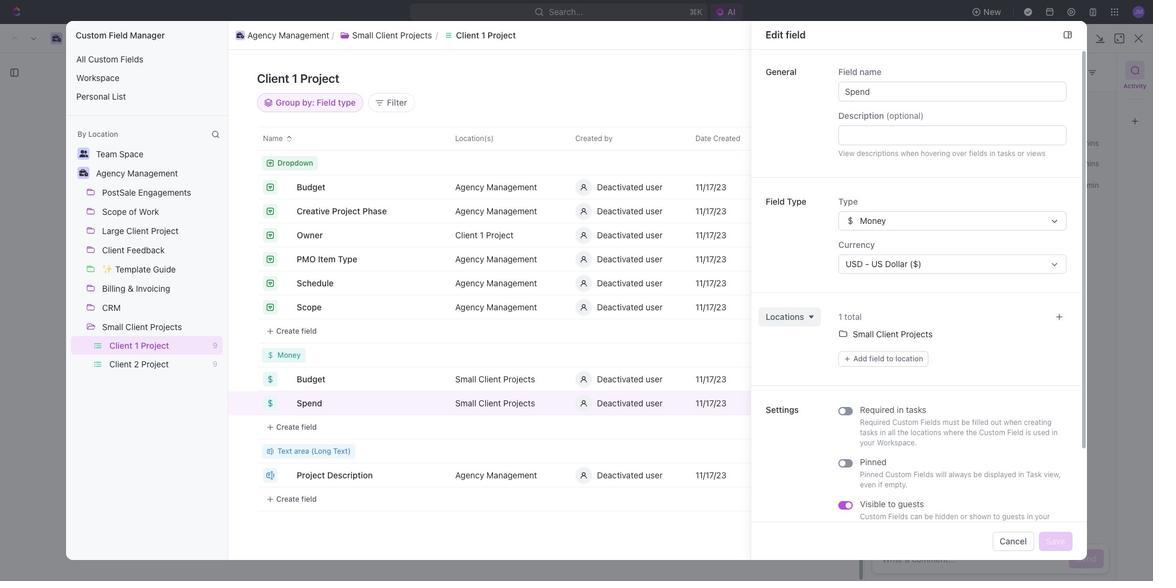 Task type: describe. For each thing, give the bounding box(es) containing it.
task up owner button
[[311, 196, 327, 206]]

add up customize
[[1067, 104, 1083, 114]]

crs
[[485, 138, 501, 148]]

tree inside sidebar navigation
[[5, 323, 168, 582]]

pmo item type inside custom fields element
[[160, 282, 220, 292]]

0 horizontal spatial small client projects button
[[97, 317, 187, 337]]

client 1 project link
[[253, 33, 312, 43]]

budget down items
[[297, 182, 326, 192]]

0 horizontal spatial signed
[[212, 62, 258, 78]]

1 up the money button
[[263, 329, 266, 338]]

complete scope of work link
[[239, 253, 416, 271]]

creative inside custom fields element
[[160, 258, 192, 268]]

6 deactivated from the top
[[597, 302, 644, 312]]

1 vertical spatial guests
[[1003, 513, 1026, 522]]

in inside task sidebar content section
[[1024, 139, 1030, 148]]

management inside tree
[[60, 368, 111, 378]]

1 create field from the top
[[276, 327, 317, 336]]

billing
[[102, 284, 126, 294]]

1 horizontal spatial tasks
[[906, 405, 927, 415]]

pmo inside custom fields element
[[160, 282, 179, 292]]

even
[[861, 481, 877, 490]]

scope button
[[296, 298, 329, 317]]

agency inside sidebar navigation
[[29, 368, 58, 378]]

locations
[[911, 428, 942, 437]]

budget up spend
[[297, 374, 326, 384]]

details
[[143, 170, 173, 181]]

total
[[845, 312, 862, 322]]

scope for scope button
[[297, 302, 322, 312]]

postsale engagements
[[102, 187, 191, 198]]

create concepts link
[[239, 476, 416, 493]]

in progress
[[1022, 139, 1062, 148]]

2 horizontal spatial the
[[967, 428, 978, 437]]

kickoff
[[242, 278, 270, 288]]

1 user from the top
[[646, 182, 663, 192]]

6 11/17/23 from the top
[[696, 302, 727, 312]]

save
[[1047, 536, 1066, 547]]

row containing location(s)
[[439, 127, 1029, 151]]

2 11/17/23 from the top
[[696, 206, 727, 216]]

0 horizontal spatial tasks
[[861, 428, 878, 437]]

empty fields button
[[138, 454, 230, 474]]

phase inside button
[[363, 206, 387, 216]]

to right priority
[[943, 120, 950, 129]]

9 for client 2 project
[[213, 360, 218, 369]]

add task down kickoff
[[242, 298, 278, 309]]

list containing team space
[[66, 144, 228, 374]]

column header inside grid
[[228, 127, 258, 151]]

to right visible
[[888, 499, 896, 510]]

used
[[1034, 428, 1050, 437]]

1 small client projects button from the top
[[448, 367, 554, 391]]

4 user from the top
[[646, 254, 663, 264]]

add left existing
[[900, 73, 916, 84]]

settings
[[766, 405, 799, 415]]

to left in progress
[[1006, 139, 1015, 148]]

business time image
[[237, 32, 244, 38]]

client feedback button
[[97, 240, 170, 260]]

1 vertical spatial of
[[310, 257, 318, 267]]

owner inside button
[[297, 230, 323, 240]]

add inside button
[[161, 108, 177, 118]]

2 vertical spatial agency management link
[[29, 364, 166, 383]]

creative down the area
[[283, 458, 316, 468]]

concepts for create concepts
[[271, 479, 308, 489]]

custom fields element
[[138, 227, 721, 474]]

5 agency management button from the top
[[448, 295, 554, 319]]

1 inside client 1 project dropdown button
[[480, 230, 484, 240]]

task down kickoff
[[260, 298, 278, 309]]

2 budget button from the top
[[296, 370, 333, 389]]

client 2 project
[[109, 359, 169, 370]]

1 vertical spatial work
[[320, 257, 341, 267]]

currency button
[[839, 240, 1067, 274]]

urgent
[[962, 120, 988, 129]]

track
[[970, 160, 988, 168]]

workspace. inside visible to guests custom fields can be hidden or shown to guests in your workspace.
[[861, 523, 900, 532]]

deactivated inside press space to select this row. row
[[597, 230, 644, 240]]

field right "edit"
[[786, 29, 806, 40]]

locations
[[766, 312, 805, 322]]

0 vertical spatial validate signed contract
[[155, 62, 318, 78]]

add task button down scope button
[[285, 326, 336, 341]]

custom inside visible to guests custom fields can be hidden or shown to guests in your workspace.
[[861, 513, 887, 522]]

dashboard link
[[5, 277, 168, 296]]

field inside required in tasks required custom fields must be filled out when creating tasks in all the locations where the custom field is used in your workspace.
[[1008, 428, 1024, 437]]

1 right automations at the top of the page
[[1093, 61, 1097, 70]]

in right used
[[1052, 428, 1058, 437]]

to down "view descriptions when hovering over fields in tasks or views" at the right
[[943, 159, 950, 168]]

add task button up text)
[[314, 416, 365, 431]]

in inside visible to guests custom fields can be hidden or shown to guests in your workspace.
[[1028, 513, 1034, 522]]

Search... text field
[[936, 98, 1052, 108]]

be inside required in tasks required custom fields must be filled out when creating tasks in all the locations where the custom field is used in your workspace.
[[962, 418, 971, 427]]

add task button up customize
[[1060, 100, 1110, 119]]

1 create field button from the top
[[262, 324, 322, 339]]

priority
[[917, 120, 941, 129]]

you left priority
[[889, 120, 902, 129]]

pmo item type inside "button"
[[297, 254, 358, 264]]

project description inside custom fields element
[[160, 355, 234, 365]]

activity inside "task sidebar navigation" tab list
[[1124, 82, 1147, 90]]

dropdown button
[[262, 156, 318, 170]]

by for created
[[605, 134, 613, 143]]

add task up production
[[242, 389, 278, 399]]

custom field manager
[[76, 30, 165, 40]]

1 horizontal spatial agency management button
[[233, 28, 332, 42]]

1 up client 2 project on the bottom left of the page
[[135, 341, 139, 351]]

item inside custom fields element
[[181, 282, 198, 292]]

empty.
[[885, 481, 908, 490]]

6 user from the top
[[646, 302, 663, 312]]

team space
[[96, 149, 144, 159]]

set priority to
[[902, 120, 952, 129]]

name
[[860, 67, 882, 77]]

empty
[[173, 458, 199, 469]]

timeline link
[[683, 135, 719, 152]]

postsale
[[102, 187, 136, 198]]

description inside button
[[327, 470, 373, 480]]

you up descriptions on the top right of page
[[889, 139, 902, 148]]

project
[[271, 368, 299, 378]]

5 deactivated from the top
[[597, 278, 644, 288]]

schedule
[[297, 278, 334, 288]]

9 for client 1 project
[[213, 341, 218, 350]]

complete for complete scope of work
[[242, 257, 281, 267]]

1 horizontal spatial the
[[898, 428, 909, 437]]

add field to location button
[[839, 347, 929, 367]]

from
[[958, 139, 974, 148]]

5 user from the top
[[646, 278, 663, 288]]

4 11/17/23 from the top
[[696, 254, 727, 264]]

custom up all
[[893, 418, 919, 427]]

projects inside agency management / small client projects / client 1 project |
[[209, 33, 241, 43]]

task up text)
[[345, 419, 361, 428]]

validate signed contract link
[[239, 232, 416, 250]]

0 vertical spatial tasks
[[998, 149, 1016, 158]]

client inside tree
[[59, 531, 82, 541]]

7 deactivated user from the top
[[597, 374, 663, 384]]

1 vertical spatial agency management link
[[187, 58, 287, 73]]

template
[[115, 264, 151, 275]]

location
[[88, 130, 118, 139]]

billing & invoicing button
[[97, 279, 176, 298]]

1 horizontal spatial team
[[642, 138, 663, 148]]

create inside button
[[988, 73, 1014, 84]]

8 user from the top
[[646, 398, 663, 408]]

edit field
[[766, 29, 806, 40]]

action
[[248, 170, 277, 181]]

field down create concepts link
[[302, 495, 317, 504]]

press space to select this row. row containing schedule
[[228, 271, 439, 296]]

complete creative discovery survey link
[[239, 455, 416, 472]]

hide button
[[568, 165, 594, 180]]

to right meeting
[[307, 278, 315, 288]]

in down open
[[990, 149, 996, 158]]

custom fields
[[138, 206, 210, 218]]

workspace. inside required in tasks required custom fields must be filled out when creating tasks in all the locations where the custom field is used in your workspace.
[[878, 439, 917, 448]]

grid containing budget
[[228, 127, 1059, 551]]

money button
[[262, 348, 306, 363]]

type inside pmo item type "button"
[[338, 254, 358, 264]]

progress
[[1032, 139, 1062, 148]]

owner inside custom fields element
[[160, 330, 186, 340]]

projects inside tree
[[84, 531, 116, 541]]

task sidebar content section
[[865, 53, 1117, 582]]

3 create field button from the top
[[262, 492, 322, 507]]

user inside press space to select this row. row
[[646, 230, 663, 240]]

Select... text field
[[861, 212, 1050, 230]]

2 required from the top
[[861, 418, 891, 427]]

on
[[463, 32, 472, 42]]

scheduling
[[213, 330, 249, 337]]

project description button
[[296, 466, 380, 485]]

1 up group
[[292, 72, 298, 85]]

be for guests
[[925, 513, 934, 522]]

inherited
[[816, 134, 846, 143]]

workspace
[[76, 73, 120, 83]]

will
[[936, 471, 947, 480]]

kickoff meeting to walkthrough process with client link
[[239, 274, 444, 292]]

task up customize
[[1085, 104, 1103, 114]]

trial.
[[559, 32, 575, 42]]

text
[[278, 447, 292, 456]]

0 vertical spatial fields
[[970, 149, 988, 158]]

add field to location button
[[839, 352, 929, 367]]

1 inside client 1 project button
[[482, 30, 486, 40]]

:
[[312, 97, 315, 108]]

add task down scope button
[[299, 329, 331, 338]]

send
[[1077, 554, 1097, 564]]

create up review
[[242, 479, 269, 489]]

add existing field
[[900, 73, 969, 84]]

business time image
[[52, 35, 61, 42]]

add task button up production
[[237, 387, 282, 401]]

date created
[[696, 134, 741, 143]]

spend button
[[296, 394, 330, 413]]

plan
[[542, 32, 557, 42]]

complete creative discovery survey
[[242, 458, 387, 468]]

all
[[888, 428, 896, 437]]

2 mins for set budget to
[[1077, 159, 1100, 168]]

4 deactivated from the top
[[597, 254, 644, 264]]

3 agency management button from the top
[[448, 247, 554, 271]]

type
[[338, 97, 356, 108]]

locations button
[[759, 308, 821, 327]]

1 inside agency management / small client projects / client 1 project |
[[278, 33, 282, 43]]

estimate
[[142, 56, 176, 66]]

5
[[291, 419, 296, 428]]

pmo inside pmo item type "button"
[[297, 254, 316, 264]]

1 deactivated from the top
[[597, 182, 644, 192]]

1 horizontal spatial small client projects button
[[334, 28, 438, 42]]

hide for hide
[[573, 168, 589, 177]]

item inside "button"
[[318, 254, 336, 264]]

add up creative production
[[242, 389, 258, 399]]

1 horizontal spatial validate
[[242, 236, 274, 246]]

to right shown
[[994, 513, 1001, 522]]

in left all
[[880, 428, 886, 437]]

unlimited
[[505, 32, 539, 42]]

field right existing
[[951, 73, 969, 84]]

press space to select this row. row containing spend
[[228, 391, 439, 416]]

custom inside dropdown button
[[138, 206, 177, 218]]

meeting
[[523, 138, 555, 148]]

creative left production
[[213, 420, 240, 427]]

must
[[943, 418, 960, 427]]

1 left total
[[839, 312, 843, 322]]

hidden
[[936, 513, 959, 522]]

create up text
[[276, 423, 300, 432]]

add task button down items
[[281, 194, 332, 209]]

field down scope button
[[302, 327, 317, 336]]

add down items
[[296, 196, 309, 206]]

1 vertical spatial scope
[[283, 257, 308, 267]]

mins for set budget to
[[1084, 159, 1100, 168]]

open
[[983, 139, 1006, 148]]

fields inside all custom fields button
[[121, 54, 143, 64]]

mins for changed status from
[[1084, 139, 1100, 148]]

1 vertical spatial agency management button
[[91, 163, 183, 183]]

management inside agency management / small client projects / client 1 project |
[[99, 33, 149, 43]]

1 vertical spatial contract
[[305, 236, 339, 246]]

0 horizontal spatial the
[[474, 32, 486, 42]]

to inside button
[[887, 355, 894, 364]]

add down scope button
[[299, 329, 313, 338]]

task down scope button
[[315, 329, 331, 338]]

new
[[1016, 73, 1033, 84]]

2 small client projects button from the top
[[448, 391, 554, 416]]

create up money
[[276, 327, 300, 336]]

phase inside custom fields element
[[224, 258, 248, 268]]

name
[[263, 134, 283, 143]]

create project schedule
[[242, 368, 337, 378]]

if
[[879, 481, 883, 490]]

3 row group from the left
[[1029, 151, 1059, 512]]

changed
[[904, 139, 933, 148]]

1 pinned from the top
[[861, 457, 887, 468]]

project inside sidebar navigation
[[29, 220, 56, 230]]

all custom fields
[[76, 54, 143, 64]]

visible
[[861, 499, 886, 510]]

action items
[[248, 170, 304, 181]]



Task type: locate. For each thing, give the bounding box(es) containing it.
cancel
[[1000, 536, 1028, 547]]

1 row group from the left
[[228, 151, 469, 512]]

feedback
[[127, 245, 165, 255]]

pmo item type down validate signed contract link
[[297, 254, 358, 264]]

2 user from the top
[[646, 206, 663, 216]]

1 required from the top
[[861, 405, 895, 415]]

by location
[[78, 130, 118, 139]]

the down filled on the right of page
[[967, 428, 978, 437]]

4 agency management button from the top
[[448, 271, 554, 295]]

type inside custom fields element
[[201, 282, 220, 292]]

scope inside button
[[102, 207, 127, 217]]

1 11/17/23 from the top
[[696, 182, 727, 192]]

views
[[1027, 149, 1046, 158]]

1 vertical spatial when
[[1004, 418, 1022, 427]]

creative project phase up validate signed contract link
[[297, 206, 387, 216]]

1 set from the top
[[904, 120, 914, 129]]

tasks up locations at the right
[[906, 405, 927, 415]]

0 vertical spatial 2 mins
[[1077, 139, 1100, 148]]

create left project
[[242, 368, 269, 378]]

project description down scheduling
[[160, 355, 234, 365]]

owner up pmo item type "button" on the left of the page
[[297, 230, 323, 240]]

0 vertical spatial required
[[861, 405, 895, 415]]

complete up kickoff
[[242, 257, 281, 267]]

create down create concepts
[[276, 495, 300, 504]]

1 down custom fields dropdown button
[[480, 230, 484, 240]]

tasks down hide 2 in the top of the page
[[998, 149, 1016, 158]]

text)
[[333, 447, 351, 456]]

add up text)
[[329, 419, 343, 428]]

0 horizontal spatial /
[[154, 33, 157, 43]]

kickoff meeting to walkthrough process with client
[[242, 278, 444, 288]]

1 left |
[[278, 33, 282, 43]]

by right minutes
[[605, 134, 613, 143]]

create new field button
[[980, 69, 1059, 88]]

to left location on the bottom of page
[[887, 355, 894, 364]]

2 create field from the top
[[276, 423, 317, 432]]

text area (long text)
[[278, 447, 351, 456]]

by for group
[[302, 97, 312, 108]]

agency management inside tree
[[29, 368, 111, 378]]

mins
[[1084, 139, 1100, 148], [1084, 159, 1100, 168]]

with
[[403, 278, 419, 288]]

1 horizontal spatial be
[[962, 418, 971, 427]]

set down changed
[[904, 159, 914, 168]]

contract up pmo item type "button" on the left of the page
[[305, 236, 339, 246]]

0 vertical spatial workspace.
[[878, 439, 917, 448]]

3 deactivated from the top
[[597, 230, 644, 240]]

0 horizontal spatial validate
[[155, 62, 209, 78]]

budget inside custom fields element
[[160, 234, 188, 244]]

survey
[[360, 458, 387, 468]]

1 vertical spatial your
[[1036, 513, 1051, 522]]

pmo down owner button
[[297, 254, 316, 264]]

(optional)
[[887, 111, 924, 121]]

6 agency management button from the top
[[448, 464, 554, 488]]

created up hide button
[[576, 134, 603, 143]]

engagements
[[138, 187, 191, 198]]

description up "from"
[[839, 111, 885, 121]]

complete inside complete scope of work link
[[242, 257, 281, 267]]

description
[[839, 111, 885, 121], [190, 355, 234, 365], [327, 470, 373, 480]]

user
[[646, 182, 663, 192], [646, 206, 663, 216], [646, 230, 663, 240], [646, 254, 663, 264], [646, 278, 663, 288], [646, 302, 663, 312], [646, 374, 663, 384], [646, 398, 663, 408], [646, 470, 663, 480]]

1 horizontal spatial signed
[[276, 236, 303, 246]]

fields inside custom fields dropdown button
[[180, 206, 210, 218]]

or left shown
[[961, 513, 968, 522]]

new
[[984, 7, 1002, 17]]

0 vertical spatial pinned
[[861, 457, 887, 468]]

pmo down guide
[[160, 282, 179, 292]]

0 horizontal spatial pmo
[[160, 282, 179, 292]]

create field button down create concepts
[[262, 492, 322, 507]]

hide inside button
[[573, 168, 589, 177]]

list
[[112, 91, 126, 102]]

✨ template guide button
[[97, 260, 181, 279]]

out
[[991, 418, 1002, 427]]

tree containing agency management
[[5, 323, 168, 582]]

1 vertical spatial validate
[[242, 236, 274, 246]]

workspace. down all
[[878, 439, 917, 448]]

2 mins for changed status from
[[1077, 139, 1100, 148]]

2 vertical spatial create field button
[[262, 492, 322, 507]]

small inside tree
[[36, 531, 57, 541]]

0 vertical spatial pmo item type
[[297, 254, 358, 264]]

row group containing budget
[[228, 151, 469, 512]]

1 2 mins from the top
[[1077, 139, 1100, 148]]

1 vertical spatial item
[[181, 282, 198, 292]]

2 complete from the top
[[242, 458, 281, 468]]

fields inside button
[[201, 458, 223, 469]]

tree
[[5, 323, 168, 582]]

create field up the area
[[276, 423, 317, 432]]

work inside button
[[139, 207, 159, 217]]

scope inside button
[[297, 302, 322, 312]]

empty fields
[[173, 458, 223, 469]]

press space to select this row. row containing scope
[[228, 295, 439, 320]]

Search tasks... text field
[[1004, 163, 1124, 181]]

creative down feedback on the left of page
[[160, 258, 192, 268]]

8 11/17/23 from the top
[[696, 398, 727, 408]]

or inside visible to guests custom fields can be hidden or shown to guests in your workspace.
[[961, 513, 968, 522]]

1 horizontal spatial guests
[[1003, 513, 1026, 522]]

1 vertical spatial be
[[974, 471, 983, 480]]

in right displayed
[[1019, 471, 1025, 480]]

add task down items
[[296, 196, 327, 206]]

1 horizontal spatial /
[[246, 33, 248, 43]]

your inside required in tasks required custom fields must be filled out when creating tasks in all the locations where the custom field is used in your workspace.
[[861, 439, 876, 448]]

0 horizontal spatial description
[[190, 355, 234, 365]]

7 deactivated from the top
[[597, 374, 644, 384]]

1 vertical spatial hide
[[573, 168, 589, 177]]

1 vertical spatial small client projects button
[[97, 317, 187, 337]]

0 vertical spatial activity
[[880, 65, 921, 79]]

1 complete from the top
[[242, 257, 281, 267]]

2 9 from the top
[[213, 360, 218, 369]]

client 1 project inside button
[[456, 30, 516, 40]]

fields up workspace button
[[121, 54, 143, 64]]

project description inside button
[[297, 470, 373, 480]]

project inside agency management / small client projects / client 1 project |
[[284, 33, 312, 43]]

3 user from the top
[[646, 230, 663, 240]]

complete up create concepts
[[242, 458, 281, 468]]

list containing client 1 project
[[66, 337, 228, 374]]

fields inside the pinned pinned custom fields will always be displayed in task view, even if empty.
[[914, 471, 934, 480]]

client inside button
[[102, 245, 125, 255]]

custom inside the pinned pinned custom fields will always be displayed in task view, even if empty.
[[886, 471, 912, 480]]

2 horizontal spatial description
[[839, 111, 885, 121]]

1 vertical spatial pmo
[[160, 282, 179, 292]]

2 vertical spatial create field
[[276, 495, 317, 504]]

description (optional)
[[839, 111, 924, 121]]

0 vertical spatial complete
[[242, 257, 281, 267]]

creative project phase
[[297, 206, 387, 216], [160, 258, 248, 268]]

be for custom
[[974, 471, 983, 480]]

add
[[900, 73, 916, 84], [1067, 104, 1083, 114], [161, 108, 177, 118], [296, 196, 309, 206], [242, 298, 258, 309], [299, 329, 313, 338], [854, 355, 868, 364], [242, 389, 258, 399], [329, 419, 343, 428]]

all custom fields button
[[71, 50, 223, 69]]

row group
[[228, 151, 469, 512], [439, 151, 1029, 512], [1029, 151, 1059, 512]]

1 horizontal spatial description
[[327, 470, 373, 480]]

custom up the all
[[76, 30, 107, 40]]

Set value for Budget Custom Field text field
[[271, 397, 720, 420]]

9 deactivated from the top
[[597, 470, 644, 480]]

search...
[[549, 7, 584, 17]]

5 11/17/23 from the top
[[696, 278, 727, 288]]

5 deactivated user from the top
[[597, 278, 663, 288]]

fields up 'track'
[[970, 149, 988, 158]]

0 vertical spatial 9
[[213, 341, 218, 350]]

Select a currency text field
[[846, 255, 1046, 273]]

field right new
[[1035, 73, 1052, 84]]

1 horizontal spatial owner
[[297, 230, 323, 240]]

1 horizontal spatial phase
[[363, 206, 387, 216]]

press space to select this row. row containing owner
[[228, 223, 439, 248]]

2 mins from the top
[[1084, 159, 1100, 168]]

1 vertical spatial activity
[[1124, 82, 1147, 90]]

create left new
[[988, 73, 1014, 84]]

column header
[[228, 127, 258, 151]]

0 vertical spatial scope
[[102, 207, 127, 217]]

meeting
[[272, 278, 305, 288]]

1 vertical spatial small client projects link
[[36, 527, 135, 546]]

set
[[904, 120, 914, 129], [904, 159, 914, 168]]

off
[[957, 160, 968, 168]]

0 horizontal spatial activity
[[880, 65, 921, 79]]

workspace.
[[878, 439, 917, 448], [861, 523, 900, 532]]

hide left in progress
[[1000, 138, 1019, 148]]

0 horizontal spatial guests
[[899, 499, 925, 510]]

Enter name... text field
[[839, 82, 1067, 102]]

1 budget button from the top
[[296, 178, 333, 197]]

of inside button
[[129, 207, 137, 217]]

/
[[154, 33, 157, 43], [246, 33, 248, 43]]

9 11/17/23 from the top
[[696, 470, 727, 480]]

signed inside validate signed contract link
[[276, 236, 303, 246]]

risks, issues, crs
[[429, 138, 501, 148]]

add down kickoff
[[242, 298, 258, 309]]

list containing agency management
[[233, 28, 1065, 42]]

small client projects button up set value for spend custom field text box
[[448, 391, 554, 416]]

validate up complete scope of work
[[242, 236, 274, 246]]

8 deactivated user from the top
[[597, 398, 663, 408]]

1 9 from the top
[[213, 341, 218, 350]]

2 row group from the left
[[439, 151, 1029, 512]]

visible to guests custom fields can be hidden or shown to guests in your workspace.
[[861, 499, 1051, 532]]

1 agency management button from the top
[[448, 175, 554, 199]]

1 vertical spatial pmo item type
[[160, 282, 220, 292]]

custom down out
[[980, 428, 1006, 437]]

1 vertical spatial or
[[961, 513, 968, 522]]

custom down engagements
[[138, 206, 177, 218]]

created right date
[[714, 134, 741, 143]]

project notes link
[[5, 216, 168, 235]]

field right the 5
[[302, 423, 317, 432]]

concepts down create concepts
[[273, 500, 309, 510]]

currency
[[839, 240, 875, 250]]

6 deactivated user from the top
[[597, 302, 663, 312]]

field left location on the bottom of page
[[870, 355, 885, 364]]

when right out
[[1004, 418, 1022, 427]]

team left timeline "link"
[[642, 138, 663, 148]]

cell
[[439, 151, 559, 175], [559, 151, 679, 175], [679, 151, 799, 175], [799, 151, 919, 175], [919, 151, 1029, 175], [1029, 151, 1059, 175], [228, 175, 258, 200], [919, 175, 1029, 200], [1029, 175, 1059, 200], [228, 200, 258, 224], [919, 200, 1029, 224], [228, 224, 258, 248], [799, 224, 919, 248], [919, 224, 1029, 248], [228, 248, 258, 272], [919, 248, 1029, 272], [228, 272, 258, 296], [799, 272, 919, 296], [919, 272, 1029, 296], [1029, 272, 1059, 296], [228, 296, 258, 320], [919, 296, 1029, 320], [1029, 296, 1059, 320], [439, 320, 559, 344], [559, 320, 679, 344], [679, 320, 799, 344], [799, 320, 919, 344], [919, 320, 1029, 344], [1029, 320, 1059, 344], [439, 344, 559, 368], [559, 344, 679, 368], [679, 344, 799, 368], [799, 344, 919, 368], [919, 344, 1029, 368], [1029, 344, 1059, 368], [228, 368, 258, 392], [799, 368, 919, 392], [919, 368, 1029, 392], [228, 392, 258, 416], [919, 392, 1029, 416], [1029, 392, 1059, 416], [439, 416, 559, 440], [559, 416, 679, 440], [679, 416, 799, 440], [799, 416, 919, 440], [919, 416, 1029, 440], [1029, 416, 1059, 440], [439, 440, 559, 464], [559, 440, 679, 464], [679, 440, 799, 464], [799, 440, 919, 464], [919, 440, 1029, 464], [1029, 440, 1059, 464], [228, 464, 258, 488], [919, 464, 1029, 488], [439, 488, 559, 512], [559, 488, 679, 512], [679, 488, 799, 512], [799, 488, 919, 512], [919, 488, 1029, 512], [1029, 488, 1059, 512]]

client 1 project button
[[438, 28, 522, 42]]

over
[[953, 149, 968, 158]]

pinned
[[861, 457, 887, 468], [861, 471, 884, 480]]

list containing postsale engagements
[[66, 183, 228, 374]]

0 horizontal spatial by
[[302, 97, 312, 108]]

items
[[279, 170, 304, 181]]

creative project phase inside button
[[297, 206, 387, 216]]

minutes
[[558, 138, 589, 148]]

creative project phase inside custom fields element
[[160, 258, 248, 268]]

1 min
[[1082, 181, 1100, 190]]

2 agency management button from the top
[[448, 199, 554, 223]]

text area (long text) button
[[262, 444, 356, 459]]

group by : field type
[[276, 97, 356, 108]]

3 11/17/23 from the top
[[696, 230, 727, 240]]

0 vertical spatial small client projects button
[[334, 28, 438, 42]]

tasks link
[[222, 135, 247, 152]]

4 deactivated user from the top
[[597, 254, 663, 264]]

validate down agency management / small client projects / client 1 project |
[[155, 62, 209, 78]]

1 vertical spatial creative project phase
[[160, 258, 248, 268]]

budget inside task sidebar content section
[[917, 159, 941, 168]]

1 vertical spatial required
[[861, 418, 891, 427]]

0 vertical spatial work
[[139, 207, 159, 217]]

in inside the pinned pinned custom fields will always be displayed in task view, even if empty.
[[1019, 471, 1025, 480]]

0 vertical spatial phase
[[363, 206, 387, 216]]

0 vertical spatial your
[[861, 439, 876, 448]]

task inside the pinned pinned custom fields will always be displayed in task view, even if empty.
[[1027, 471, 1042, 480]]

0 vertical spatial hide
[[1000, 138, 1019, 148]]

1 created from the left
[[576, 134, 603, 143]]

✨ template guide
[[102, 264, 176, 275]]

list containing all custom fields
[[66, 50, 228, 106]]

3 create field from the top
[[276, 495, 317, 504]]

1 horizontal spatial created
[[714, 134, 741, 143]]

fields inside visible to guests custom fields can be hidden or shown to guests in your workspace.
[[889, 513, 909, 522]]

concepts for review concepts
[[273, 500, 309, 510]]

mins up 1 min
[[1084, 159, 1100, 168]]

1 left group
[[257, 99, 265, 118]]

0 vertical spatial small client projects link
[[161, 33, 241, 43]]

list
[[233, 28, 1065, 42], [66, 50, 228, 106], [66, 144, 228, 374], [66, 183, 228, 374], [66, 337, 228, 374]]

1 / from the left
[[154, 33, 157, 43]]

0 horizontal spatial small client projects link
[[36, 527, 135, 546]]

the right all
[[898, 428, 909, 437]]

when inside required in tasks required custom fields must be filled out when creating tasks in all the locations where the custom field is used in your workspace.
[[1004, 418, 1022, 427]]

free
[[488, 32, 503, 42]]

0 vertical spatial project description
[[160, 355, 234, 365]]

0 horizontal spatial be
[[925, 513, 934, 522]]

1 horizontal spatial pmo item type
[[297, 254, 358, 264]]

7 user from the top
[[646, 374, 663, 384]]

creative
[[297, 206, 330, 216], [160, 258, 192, 268], [213, 420, 240, 427], [283, 458, 316, 468]]

small client projects link inside tree
[[36, 527, 135, 546]]

description inside custom fields element
[[190, 355, 234, 365]]

add down total
[[854, 355, 868, 364]]

0 vertical spatial pmo
[[297, 254, 316, 264]]

1 vertical spatial 9
[[213, 360, 218, 369]]

1 vertical spatial validate signed contract
[[242, 236, 339, 246]]

0 vertical spatial set
[[904, 120, 914, 129]]

subtasks
[[190, 170, 232, 181]]

tasks
[[998, 149, 1016, 158], [906, 405, 927, 415], [861, 428, 878, 437]]

add task button down kickoff
[[237, 297, 282, 311]]

scope up meeting
[[283, 257, 308, 267]]

fields left the can
[[889, 513, 909, 522]]

add task up text)
[[329, 419, 361, 428]]

client 1 project inside dropdown button
[[455, 230, 514, 240]]

be right the can
[[925, 513, 934, 522]]

0 vertical spatial contract
[[261, 62, 318, 78]]

0 vertical spatial description
[[839, 111, 885, 121]]

1 horizontal spatial project description
[[297, 470, 373, 480]]

create field down create concepts
[[276, 495, 317, 504]]

fields
[[970, 149, 988, 158], [201, 458, 223, 469]]

3 deactivated user from the top
[[597, 230, 663, 240]]

2 mins
[[1077, 139, 1100, 148], [1077, 159, 1100, 168]]

press space to select this row. row containing client 1 project
[[439, 223, 1029, 248]]

from
[[848, 134, 866, 143]]

row group containing agency management
[[439, 151, 1029, 512]]

customize button
[[1036, 135, 1097, 152]]

2 2 mins from the top
[[1077, 159, 1100, 168]]

creative project phase up kickoff
[[160, 258, 248, 268]]

1 vertical spatial description
[[190, 355, 234, 365]]

your inside visible to guests custom fields can be hidden or shown to guests in your workspace.
[[1036, 513, 1051, 522]]

review
[[242, 500, 270, 510]]

when down changed
[[901, 149, 919, 158]]

fields left will in the right of the page
[[914, 471, 934, 480]]

budget down the hovering
[[917, 159, 941, 168]]

scope for scope of work
[[102, 207, 127, 217]]

0 horizontal spatial agency management button
[[91, 163, 183, 183]]

creative inside button
[[297, 206, 330, 216]]

concepts
[[271, 479, 308, 489], [273, 500, 309, 510]]

phase up validate signed contract link
[[363, 206, 387, 216]]

hide down minutes
[[573, 168, 589, 177]]

item down validate signed contract link
[[318, 254, 336, 264]]

row
[[439, 127, 1029, 151]]

signed down business time icon
[[212, 62, 258, 78]]

0 horizontal spatial item
[[181, 282, 198, 292]]

budget down custom fields
[[160, 234, 188, 244]]

9 user from the top
[[646, 470, 663, 480]]

0 vertical spatial mins
[[1084, 139, 1100, 148]]

0 horizontal spatial hide
[[573, 168, 589, 177]]

2 set from the top
[[904, 159, 914, 168]]

1 mins from the top
[[1084, 139, 1100, 148]]

guide
[[153, 264, 176, 275]]

budget button
[[296, 178, 333, 197], [296, 370, 333, 389]]

2 deactivated user from the top
[[597, 206, 663, 216]]

custom down visible
[[861, 513, 887, 522]]

issues,
[[455, 138, 483, 148]]

1 total
[[839, 312, 862, 322]]

team inside button
[[96, 149, 117, 159]]

7 11/17/23 from the top
[[696, 374, 727, 384]]

2 deactivated from the top
[[597, 206, 644, 216]]

add task up customize
[[1067, 104, 1103, 114]]

activity inside task sidebar content section
[[880, 65, 921, 79]]

scope up large
[[102, 207, 127, 217]]

1 horizontal spatial or
[[1018, 149, 1025, 158]]

2 create field button from the top
[[262, 420, 322, 435]]

2 vertical spatial scope
[[297, 302, 322, 312]]

owner up client 2 project on the bottom left of the page
[[160, 330, 186, 340]]

field inside dropdown button
[[870, 355, 885, 364]]

2 horizontal spatial tasks
[[998, 149, 1016, 158]]

complete inside complete creative discovery survey link
[[242, 458, 281, 468]]

billing & invoicing
[[102, 284, 170, 294]]

1 vertical spatial 2 mins
[[1077, 159, 1100, 168]]

press space to select this row. row
[[439, 151, 1029, 175], [228, 175, 439, 200], [439, 175, 1029, 200], [228, 199, 439, 224], [439, 199, 1029, 224], [228, 223, 439, 248], [439, 223, 1029, 248], [228, 247, 439, 272], [439, 247, 1029, 272], [228, 271, 439, 296], [439, 271, 1029, 296], [228, 295, 439, 320], [439, 295, 1029, 320], [439, 320, 1029, 344], [439, 344, 1029, 368], [1029, 344, 1059, 368], [228, 367, 439, 392], [439, 367, 1029, 392], [228, 391, 439, 416], [439, 391, 1029, 416], [439, 416, 1029, 440], [439, 440, 1029, 464], [1029, 440, 1059, 464], [228, 464, 439, 488], [439, 464, 1029, 488], [439, 488, 1029, 512]]

task down project
[[260, 389, 278, 399]]

0 horizontal spatial project description
[[160, 355, 234, 365]]

add inside dropdown button
[[854, 355, 868, 364]]

1 horizontal spatial work
[[320, 257, 341, 267]]

search
[[952, 138, 980, 148]]

0 vertical spatial validate
[[155, 62, 209, 78]]

1 horizontal spatial by
[[605, 134, 613, 143]]

be inside visible to guests custom fields can be hidden or shown to guests in your workspace.
[[925, 513, 934, 522]]

8 deactivated from the top
[[597, 398, 644, 408]]

1 vertical spatial create field
[[276, 423, 317, 432]]

add field to location
[[854, 355, 924, 364]]

guests up cancel
[[1003, 513, 1026, 522]]

1 horizontal spatial when
[[1004, 418, 1022, 427]]

1 vertical spatial set
[[904, 159, 914, 168]]

small inside agency management / small client projects / client 1 project |
[[161, 33, 182, 43]]

automations
[[1035, 60, 1085, 70]]

be inside the pinned pinned custom fields will always be displayed in task view, even if empty.
[[974, 471, 983, 480]]

you left are
[[434, 32, 447, 42]]

or for when
[[1018, 149, 1025, 158]]

press space to select this row. row containing pmo item type
[[228, 247, 439, 272]]

date
[[696, 134, 712, 143]]

name row
[[228, 127, 439, 151]]

0 vertical spatial owner
[[297, 230, 323, 240]]

by inside grid
[[605, 134, 613, 143]]

grid
[[228, 127, 1059, 551]]

small client projects inside tree
[[36, 531, 116, 541]]

hovering
[[921, 149, 951, 158]]

guests up the can
[[899, 499, 925, 510]]

0 horizontal spatial of
[[129, 207, 137, 217]]

0 vertical spatial create field button
[[262, 324, 322, 339]]

press space to select this row. row containing project description
[[228, 464, 439, 488]]

/ right business time icon
[[246, 33, 248, 43]]

client inside press space to select this row. row
[[455, 230, 478, 240]]

2 created from the left
[[714, 134, 741, 143]]

personal list
[[76, 91, 126, 102]]

workspace. down visible
[[861, 523, 900, 532]]

2 pinned from the top
[[861, 471, 884, 480]]

0 horizontal spatial owner
[[160, 330, 186, 340]]

press space to select this row. row containing creative project phase
[[228, 199, 439, 224]]

are
[[449, 32, 461, 42]]

2 horizontal spatial be
[[974, 471, 983, 480]]

Set value for Spend Custom Field text field
[[271, 421, 720, 444]]

9 deactivated user from the top
[[597, 470, 663, 480]]

is
[[1026, 428, 1032, 437]]

task
[[1085, 104, 1103, 114], [311, 196, 327, 206], [260, 298, 278, 309], [315, 329, 331, 338], [260, 389, 278, 399], [345, 419, 361, 428], [1027, 471, 1042, 480]]

sidebar navigation
[[0, 51, 180, 582]]

you down descriptions on the top right of page
[[889, 159, 902, 168]]

when
[[901, 149, 919, 158], [1004, 418, 1022, 427]]

0 horizontal spatial when
[[901, 149, 919, 158]]

pmo item type
[[297, 254, 358, 264], [160, 282, 220, 292]]

1 horizontal spatial of
[[310, 257, 318, 267]]

1 vertical spatial team
[[96, 149, 117, 159]]

create new field
[[988, 73, 1052, 84]]

task sidebar navigation tab list
[[1123, 61, 1149, 131]]

complete for complete creative discovery survey
[[242, 458, 281, 468]]

1 inside task sidebar content section
[[1082, 181, 1085, 190]]

1 deactivated user from the top
[[597, 182, 663, 192]]

schedule
[[301, 368, 337, 378]]

0 vertical spatial agency management link
[[67, 33, 149, 43]]

review concepts link
[[239, 497, 416, 514]]

view descriptions when hovering over fields in tasks or views
[[839, 149, 1046, 158]]

work down the postsale engagements
[[139, 207, 159, 217]]

1 vertical spatial create field button
[[262, 420, 322, 435]]

hide 2
[[1000, 138, 1030, 148]]

✨
[[102, 264, 113, 275]]

space
[[119, 149, 144, 159]]

field name
[[839, 67, 882, 77]]

mins up search tasks... text field
[[1084, 139, 1100, 148]]

2 / from the left
[[246, 33, 248, 43]]

custom inside button
[[88, 54, 118, 64]]

or for guests
[[961, 513, 968, 522]]

add task
[[1067, 104, 1103, 114], [296, 196, 327, 206], [242, 298, 278, 309], [299, 329, 331, 338], [242, 389, 278, 399], [329, 419, 361, 428]]

None text field
[[839, 126, 1067, 145]]

be left filled on the right of page
[[962, 418, 971, 427]]

hide for hide 2
[[1000, 138, 1019, 148]]

fields up locations at the right
[[921, 418, 941, 427]]

agency inside agency management / small client projects / client 1 project |
[[67, 33, 96, 43]]

1 vertical spatial mins
[[1084, 159, 1100, 168]]

fields inside required in tasks required custom fields must be filled out when creating tasks in all the locations where the custom field is used in your workspace.
[[921, 418, 941, 427]]

1 vertical spatial owner
[[160, 330, 186, 340]]

project inside dropdown button
[[486, 230, 514, 240]]

in down location on the bottom of page
[[897, 405, 904, 415]]

management
[[279, 30, 330, 40], [99, 33, 149, 43], [233, 60, 284, 70], [127, 168, 178, 178], [487, 182, 537, 192], [487, 206, 537, 216], [864, 206, 915, 216], [487, 254, 537, 264], [864, 254, 915, 264], [487, 278, 537, 288], [487, 302, 537, 312], [864, 302, 915, 312], [60, 368, 111, 378], [487, 470, 537, 480], [864, 470, 915, 480]]

client 1 project button
[[448, 223, 554, 247]]

9
[[213, 341, 218, 350], [213, 360, 218, 369]]

of up the schedule
[[310, 257, 318, 267]]

/ up all custom fields button
[[154, 33, 157, 43]]



Task type: vqa. For each thing, say whether or not it's contained in the screenshot.


